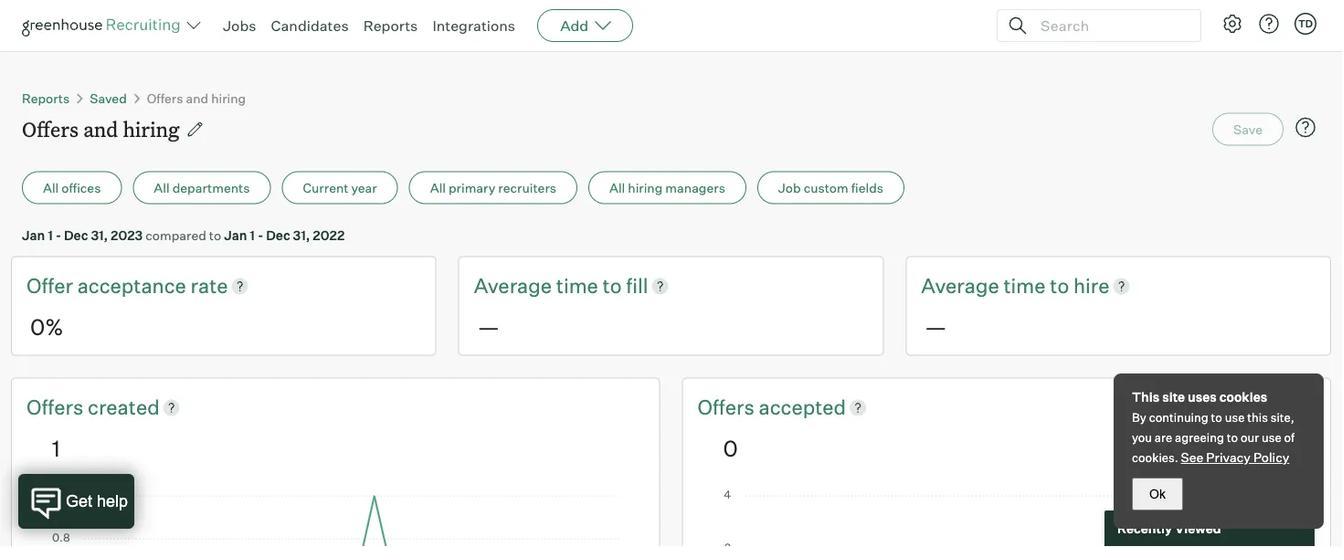 Task type: describe. For each thing, give the bounding box(es) containing it.
integrations link
[[433, 16, 515, 35]]

reports for the reports link to the left
[[22, 90, 70, 106]]

time for fill
[[556, 273, 598, 298]]

jobs link
[[223, 16, 256, 35]]

all hiring managers
[[610, 180, 725, 196]]

viewed
[[1175, 521, 1221, 537]]

time link for hire
[[1004, 272, 1050, 300]]

faq image
[[1295, 116, 1317, 138]]

td button
[[1295, 13, 1317, 35]]

average for hire
[[921, 273, 999, 298]]

offer
[[26, 273, 73, 298]]

reports for the top the reports link
[[363, 16, 418, 35]]

job
[[778, 180, 801, 196]]

rate link
[[191, 272, 228, 300]]

td
[[1298, 17, 1313, 30]]

acceptance link
[[77, 272, 191, 300]]

hire
[[1074, 273, 1110, 298]]

2022
[[313, 228, 345, 244]]

offers right "saved" link
[[147, 90, 183, 106]]

to down uses
[[1211, 410, 1223, 425]]

all offices
[[43, 180, 101, 196]]

primary
[[449, 180, 496, 196]]

1 horizontal spatial use
[[1262, 430, 1282, 445]]

all primary recruiters
[[430, 180, 557, 196]]

average link for fill
[[474, 272, 556, 300]]

— for hire
[[925, 313, 947, 341]]

2 - from the left
[[258, 228, 263, 244]]

to left hire
[[1050, 273, 1069, 298]]

1 vertical spatial offers and hiring
[[22, 116, 180, 143]]

1 dec from the left
[[64, 228, 88, 244]]

ok
[[1150, 487, 1166, 501]]

all departments
[[154, 180, 250, 196]]

site
[[1163, 389, 1185, 405]]

offers link for 0
[[698, 393, 759, 421]]

0 horizontal spatial and
[[83, 116, 118, 143]]

1 horizontal spatial hiring
[[211, 90, 246, 106]]

candidates
[[271, 16, 349, 35]]

our
[[1241, 430, 1259, 445]]

fill
[[626, 273, 648, 298]]

xychart image for 0
[[723, 491, 1290, 547]]

jobs
[[223, 16, 256, 35]]

to right compared
[[209, 228, 221, 244]]

to link for fill
[[603, 272, 626, 300]]

compared
[[146, 228, 206, 244]]

all for all hiring managers
[[610, 180, 625, 196]]

average for fill
[[474, 273, 552, 298]]

are
[[1155, 430, 1173, 445]]

acceptance
[[77, 273, 186, 298]]

managers
[[666, 180, 725, 196]]

all departments button
[[133, 171, 271, 204]]

average time to for hire
[[921, 273, 1074, 298]]

saved link
[[90, 90, 127, 106]]

see privacy policy
[[1181, 450, 1290, 466]]

0 vertical spatial offers and hiring
[[147, 90, 246, 106]]

recently
[[1118, 521, 1172, 537]]

0 vertical spatial use
[[1225, 410, 1245, 425]]

add button
[[537, 9, 633, 42]]

this site uses cookies
[[1132, 389, 1268, 405]]

all for all departments
[[154, 180, 170, 196]]

average time to for fill
[[474, 273, 626, 298]]

all for all primary recruiters
[[430, 180, 446, 196]]

1 jan from the left
[[22, 228, 45, 244]]

accepted
[[759, 395, 846, 420]]

0 horizontal spatial reports link
[[22, 90, 70, 106]]

candidates link
[[271, 16, 349, 35]]

greenhouse recruiting image
[[22, 15, 186, 37]]

privacy
[[1207, 450, 1251, 466]]

all primary recruiters button
[[409, 171, 578, 204]]

by continuing to use this site, you are agreeing to our use of cookies.
[[1132, 410, 1295, 465]]

current year button
[[282, 171, 398, 204]]

hire link
[[1074, 272, 1110, 300]]

edit image
[[186, 120, 204, 138]]

offers and hiring link
[[147, 90, 246, 106]]

to left our
[[1227, 430, 1238, 445]]

0
[[723, 435, 738, 462]]

departments
[[172, 180, 250, 196]]

recruiters
[[498, 180, 557, 196]]



Task type: vqa. For each thing, say whether or not it's contained in the screenshot.
all offices
yes



Task type: locate. For each thing, give the bounding box(es) containing it.
time link for fill
[[556, 272, 603, 300]]

and
[[186, 90, 208, 106], [83, 116, 118, 143]]

uses
[[1188, 389, 1217, 405]]

1 horizontal spatial xychart image
[[723, 491, 1290, 547]]

all inside button
[[43, 180, 59, 196]]

0 horizontal spatial average
[[474, 273, 552, 298]]

1 horizontal spatial offers link
[[698, 393, 759, 421]]

2 offers link from the left
[[698, 393, 759, 421]]

average time to
[[474, 273, 626, 298], [921, 273, 1074, 298]]

add
[[560, 16, 589, 35]]

1 horizontal spatial 31,
[[293, 228, 310, 244]]

1 to link from the left
[[603, 272, 626, 300]]

recently viewed
[[1118, 521, 1221, 537]]

1 - from the left
[[56, 228, 61, 244]]

see privacy policy link
[[1181, 450, 1290, 466]]

all
[[43, 180, 59, 196], [154, 180, 170, 196], [430, 180, 446, 196], [610, 180, 625, 196]]

of
[[1284, 430, 1295, 445]]

to link
[[603, 272, 626, 300], [1050, 272, 1074, 300]]

time left hire
[[1004, 273, 1046, 298]]

you
[[1132, 430, 1152, 445]]

1 horizontal spatial to link
[[1050, 272, 1074, 300]]

time link
[[556, 272, 603, 300], [1004, 272, 1050, 300]]

0 horizontal spatial dec
[[64, 228, 88, 244]]

offers down 0%
[[26, 395, 88, 420]]

0 horizontal spatial offers link
[[26, 393, 88, 421]]

1 — from the left
[[478, 313, 500, 341]]

integrations
[[433, 16, 515, 35]]

1 average link from the left
[[474, 272, 556, 300]]

Search text field
[[1036, 12, 1184, 39]]

offers link up 0
[[698, 393, 759, 421]]

2 — from the left
[[925, 313, 947, 341]]

all hiring managers button
[[588, 171, 746, 204]]

offers and hiring up edit image
[[147, 90, 246, 106]]

- left '2022'
[[258, 228, 263, 244]]

to link for hire
[[1050, 272, 1074, 300]]

0 vertical spatial hiring
[[211, 90, 246, 106]]

all inside 'button'
[[430, 180, 446, 196]]

offers up all offices
[[22, 116, 79, 143]]

all left "managers"
[[610, 180, 625, 196]]

and up edit image
[[186, 90, 208, 106]]

to left fill
[[603, 273, 622, 298]]

0 vertical spatial and
[[186, 90, 208, 106]]

- down all offices button
[[56, 228, 61, 244]]

average
[[474, 273, 552, 298], [921, 273, 999, 298]]

jan up offer
[[22, 228, 45, 244]]

—
[[478, 313, 500, 341], [925, 313, 947, 341]]

job custom fields
[[778, 180, 884, 196]]

use
[[1225, 410, 1245, 425], [1262, 430, 1282, 445]]

2 time link from the left
[[1004, 272, 1050, 300]]

xychart image
[[52, 491, 619, 547], [723, 491, 1290, 547]]

time for hire
[[1004, 273, 1046, 298]]

2 to link from the left
[[1050, 272, 1074, 300]]

2 vertical spatial hiring
[[628, 180, 663, 196]]

0 horizontal spatial reports
[[22, 90, 70, 106]]

1 offers link from the left
[[26, 393, 88, 421]]

hiring left edit image
[[123, 116, 180, 143]]

continuing
[[1149, 410, 1209, 425]]

0 horizontal spatial xychart image
[[52, 491, 619, 547]]

1 time link from the left
[[556, 272, 603, 300]]

td button
[[1291, 9, 1320, 38]]

offices
[[61, 180, 101, 196]]

ok button
[[1132, 478, 1183, 511]]

cookies.
[[1132, 450, 1179, 465]]

1 vertical spatial use
[[1262, 430, 1282, 445]]

time left fill
[[556, 273, 598, 298]]

0%
[[30, 313, 63, 341]]

offers link down 0%
[[26, 393, 88, 421]]

accepted link
[[759, 393, 846, 421]]

fields
[[851, 180, 884, 196]]

2 all from the left
[[154, 180, 170, 196]]

-
[[56, 228, 61, 244], [258, 228, 263, 244]]

2 average link from the left
[[921, 272, 1004, 300]]

1 horizontal spatial time
[[1004, 273, 1046, 298]]

see
[[1181, 450, 1204, 466]]

all left offices
[[43, 180, 59, 196]]

and down "saved" link
[[83, 116, 118, 143]]

1 vertical spatial hiring
[[123, 116, 180, 143]]

1 average from the left
[[474, 273, 552, 298]]

2 31, from the left
[[293, 228, 310, 244]]

this
[[1248, 410, 1268, 425]]

2 average time to from the left
[[921, 273, 1074, 298]]

jan down departments
[[224, 228, 247, 244]]

this
[[1132, 389, 1160, 405]]

0 horizontal spatial -
[[56, 228, 61, 244]]

31, left 2023
[[91, 228, 108, 244]]

dec down all offices button
[[64, 228, 88, 244]]

0 vertical spatial reports link
[[363, 16, 418, 35]]

1 horizontal spatial average
[[921, 273, 999, 298]]

1 horizontal spatial average link
[[921, 272, 1004, 300]]

0 horizontal spatial hiring
[[123, 116, 180, 143]]

— for fill
[[478, 313, 500, 341]]

1 31, from the left
[[91, 228, 108, 244]]

3 all from the left
[[430, 180, 446, 196]]

reports link
[[363, 16, 418, 35], [22, 90, 70, 106]]

hiring left "managers"
[[628, 180, 663, 196]]

offers link for 1
[[26, 393, 88, 421]]

1 horizontal spatial time link
[[1004, 272, 1050, 300]]

reports link left "saved" link
[[22, 90, 70, 106]]

current year
[[303, 180, 377, 196]]

saved
[[90, 90, 127, 106]]

1 vertical spatial reports
[[22, 90, 70, 106]]

0 horizontal spatial to link
[[603, 272, 626, 300]]

time link left fill link
[[556, 272, 603, 300]]

reports left "saved" link
[[22, 90, 70, 106]]

1 horizontal spatial reports
[[363, 16, 418, 35]]

offers and hiring down "saved" link
[[22, 116, 180, 143]]

offer link
[[26, 272, 77, 300]]

4 all from the left
[[610, 180, 625, 196]]

1 vertical spatial reports link
[[22, 90, 70, 106]]

0 horizontal spatial —
[[478, 313, 500, 341]]

policy
[[1254, 450, 1290, 466]]

to
[[209, 228, 221, 244], [603, 273, 622, 298], [1050, 273, 1069, 298], [1211, 410, 1223, 425], [1227, 430, 1238, 445]]

31, left '2022'
[[293, 228, 310, 244]]

2 xychart image from the left
[[723, 491, 1290, 547]]

offers and hiring
[[147, 90, 246, 106], [22, 116, 180, 143]]

fill link
[[626, 272, 648, 300]]

1
[[48, 228, 53, 244], [250, 228, 255, 244], [52, 435, 60, 462]]

reports link right candidates at the left top of the page
[[363, 16, 418, 35]]

2 jan from the left
[[224, 228, 247, 244]]

agreeing
[[1175, 430, 1224, 445]]

0 horizontal spatial time
[[556, 273, 598, 298]]

0 horizontal spatial jan
[[22, 228, 45, 244]]

1 vertical spatial and
[[83, 116, 118, 143]]

custom
[[804, 180, 849, 196]]

xychart image for 1
[[52, 491, 619, 547]]

0 vertical spatial reports
[[363, 16, 418, 35]]

1 horizontal spatial average time to
[[921, 273, 1074, 298]]

1 horizontal spatial dec
[[266, 228, 290, 244]]

jan 1 - dec 31, 2023 compared to jan 1 - dec 31, 2022
[[22, 228, 345, 244]]

created
[[88, 395, 160, 420]]

all offices button
[[22, 171, 122, 204]]

hiring down jobs
[[211, 90, 246, 106]]

1 time from the left
[[556, 273, 598, 298]]

2023
[[111, 228, 143, 244]]

dec
[[64, 228, 88, 244], [266, 228, 290, 244]]

1 horizontal spatial jan
[[224, 228, 247, 244]]

1 horizontal spatial reports link
[[363, 16, 418, 35]]

0 horizontal spatial average link
[[474, 272, 556, 300]]

2 dec from the left
[[266, 228, 290, 244]]

offer acceptance
[[26, 273, 191, 298]]

current
[[303, 180, 349, 196]]

offers link
[[26, 393, 88, 421], [698, 393, 759, 421]]

created link
[[88, 393, 160, 421]]

31,
[[91, 228, 108, 244], [293, 228, 310, 244]]

1 xychart image from the left
[[52, 491, 619, 547]]

offers up 0
[[698, 395, 759, 420]]

by
[[1132, 410, 1147, 425]]

time
[[556, 273, 598, 298], [1004, 273, 1046, 298]]

configure image
[[1222, 13, 1244, 35]]

all for all offices
[[43, 180, 59, 196]]

job custom fields button
[[757, 171, 905, 204]]

0 horizontal spatial average time to
[[474, 273, 626, 298]]

use left of
[[1262, 430, 1282, 445]]

average link for hire
[[921, 272, 1004, 300]]

hiring inside all hiring managers button
[[628, 180, 663, 196]]

0 horizontal spatial use
[[1225, 410, 1245, 425]]

cookies
[[1220, 389, 1268, 405]]

1 horizontal spatial -
[[258, 228, 263, 244]]

1 horizontal spatial and
[[186, 90, 208, 106]]

1 average time to from the left
[[474, 273, 626, 298]]

reports right candidates at the left top of the page
[[363, 16, 418, 35]]

0 horizontal spatial 31,
[[91, 228, 108, 244]]

all left departments
[[154, 180, 170, 196]]

year
[[351, 180, 377, 196]]

jan
[[22, 228, 45, 244], [224, 228, 247, 244]]

all left primary
[[430, 180, 446, 196]]

offers
[[147, 90, 183, 106], [22, 116, 79, 143], [26, 395, 88, 420], [698, 395, 759, 420]]

rate
[[191, 273, 228, 298]]

1 all from the left
[[43, 180, 59, 196]]

hiring
[[211, 90, 246, 106], [123, 116, 180, 143], [628, 180, 663, 196]]

site,
[[1271, 410, 1295, 425]]

2 horizontal spatial hiring
[[628, 180, 663, 196]]

1 horizontal spatial —
[[925, 313, 947, 341]]

use down the cookies
[[1225, 410, 1245, 425]]

dec left '2022'
[[266, 228, 290, 244]]

reports
[[363, 16, 418, 35], [22, 90, 70, 106]]

2 time from the left
[[1004, 273, 1046, 298]]

2 average from the left
[[921, 273, 999, 298]]

0 horizontal spatial time link
[[556, 272, 603, 300]]

time link left hire link
[[1004, 272, 1050, 300]]



